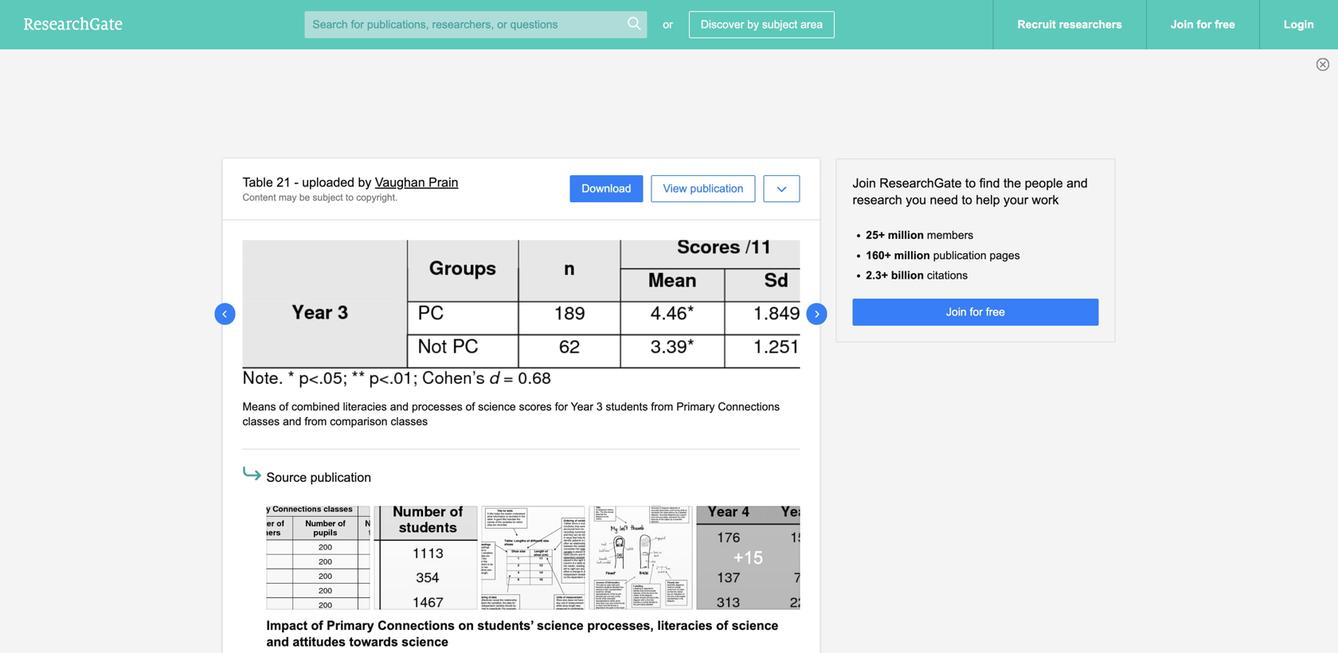 Task type: vqa. For each thing, say whether or not it's contained in the screenshot.


Task type: locate. For each thing, give the bounding box(es) containing it.
to left help
[[962, 193, 973, 207]]

1 vertical spatial subject
[[313, 192, 343, 203]]

to down "uploaded"
[[346, 192, 354, 203]]

and down impact
[[267, 635, 289, 649]]

by right discover
[[747, 18, 759, 31]]

publication inside 25+ million members 160+ million publication pages 2.3+ billion citations
[[934, 249, 987, 262]]

table 21 - uploaded by vaughan prain content may be subject to copyright.
[[243, 175, 459, 203]]

source
[[267, 470, 307, 485]]

2.3+
[[866, 269, 888, 282]]

to
[[966, 176, 976, 190], [346, 192, 354, 203], [962, 193, 973, 207]]

0 vertical spatial connections
[[718, 401, 780, 413]]

1 vertical spatial connections
[[378, 619, 455, 633]]

for
[[1197, 18, 1212, 31], [970, 306, 983, 318], [555, 401, 568, 413]]

Search for publications, researchers, or questions field
[[305, 11, 647, 38]]

1 horizontal spatial join for free
[[1171, 18, 1236, 31]]

connections
[[718, 401, 780, 413], [378, 619, 455, 633]]

join researchgate to find the people and research you need to help your work
[[853, 176, 1088, 207]]

0 horizontal spatial literacies
[[343, 401, 387, 413]]

classes down means
[[243, 415, 280, 428]]

1 vertical spatial join for free link
[[853, 299, 1099, 326]]

size m image left the source
[[240, 462, 264, 486]]

0 vertical spatial subject
[[762, 18, 798, 31]]

join for free
[[1171, 18, 1236, 31], [947, 306, 1005, 318]]

discover by subject area link
[[689, 11, 835, 38]]

of right processes
[[466, 401, 475, 413]]

literacies up comparison
[[343, 401, 387, 413]]

1 horizontal spatial classes
[[391, 415, 428, 428]]

join for free link
[[1147, 0, 1260, 49], [853, 299, 1099, 326]]

year
[[571, 401, 594, 413]]

billion
[[891, 269, 924, 282]]

recruit
[[1018, 18, 1056, 31]]

2 vertical spatial publication
[[310, 470, 371, 485]]

0 horizontal spatial free
[[986, 306, 1005, 318]]

subject left the area
[[762, 18, 798, 31]]

0 vertical spatial join for free link
[[1147, 0, 1260, 49]]

0 vertical spatial publication
[[690, 183, 744, 195]]

be
[[299, 192, 310, 203]]

researchgate
[[880, 176, 962, 190]]

0 horizontal spatial join for free
[[947, 306, 1005, 318]]

literacies
[[343, 401, 387, 413], [658, 619, 713, 633]]

and right people
[[1067, 176, 1088, 190]]

connections inside means of combined literacies and processes of science scores for year 3 students from primary connections classes and from comparison classes
[[718, 401, 780, 413]]

million
[[888, 229, 924, 241], [895, 249, 930, 262]]

size m image up processes,
[[631, 558, 651, 577]]

0 horizontal spatial subject
[[313, 192, 343, 203]]

join
[[1171, 18, 1194, 31], [853, 176, 876, 190], [947, 306, 967, 318]]

1 vertical spatial million
[[895, 249, 930, 262]]

0 horizontal spatial by
[[358, 175, 372, 190]]

2 horizontal spatial for
[[1197, 18, 1212, 31]]

size m image inside the +15 link
[[739, 558, 758, 577]]

primary up towards
[[327, 619, 374, 633]]

and down combined
[[283, 415, 302, 428]]

classes down processes
[[391, 415, 428, 428]]

impact
[[267, 619, 308, 633]]

on
[[458, 619, 474, 633]]

2 size m image from the left
[[416, 558, 435, 577]]

1 vertical spatial join
[[853, 176, 876, 190]]

1 horizontal spatial connections
[[718, 401, 780, 413]]

size m image up students'
[[524, 558, 543, 577]]

need
[[930, 193, 959, 207]]

primary right students
[[677, 401, 715, 413]]

classes
[[243, 415, 280, 428], [391, 415, 428, 428]]

2 horizontal spatial size m image
[[739, 558, 758, 577]]

0 horizontal spatial for
[[555, 401, 568, 413]]

subject
[[762, 18, 798, 31], [313, 192, 343, 203]]

1 vertical spatial free
[[986, 306, 1005, 318]]

3
[[597, 401, 603, 413]]

0 horizontal spatial publication
[[310, 470, 371, 485]]

-
[[294, 175, 299, 190]]

content
[[243, 192, 276, 203]]

primary
[[677, 401, 715, 413], [327, 619, 374, 633]]

3 size m image from the left
[[739, 558, 758, 577]]

comparison
[[330, 415, 388, 428]]

subject down "uploaded"
[[313, 192, 343, 203]]

to inside table 21 - uploaded by vaughan prain content may be subject to copyright.
[[346, 192, 354, 203]]

attitudes
[[293, 635, 346, 649]]

1 vertical spatial publication
[[934, 249, 987, 262]]

combined
[[292, 401, 340, 413]]

0 vertical spatial primary
[[677, 401, 715, 413]]

1 vertical spatial literacies
[[658, 619, 713, 633]]

science
[[478, 401, 516, 413], [537, 619, 584, 633], [732, 619, 779, 633], [402, 635, 449, 649]]

+15 link
[[697, 506, 800, 610]]

free
[[1215, 18, 1236, 31], [986, 306, 1005, 318]]

0 horizontal spatial join for free link
[[853, 299, 1099, 326]]

scores
[[519, 401, 552, 413]]

towards
[[349, 635, 398, 649]]

0 horizontal spatial classes
[[243, 415, 280, 428]]

publication for view publication
[[690, 183, 744, 195]]

processes,
[[587, 619, 654, 633]]

by
[[747, 18, 759, 31], [358, 175, 372, 190]]

literacies right processes,
[[658, 619, 713, 633]]

0 vertical spatial by
[[747, 18, 759, 31]]

publication right the source
[[310, 470, 371, 485]]

science down the +15 link
[[732, 619, 779, 633]]

2 vertical spatial for
[[555, 401, 568, 413]]

2 horizontal spatial publication
[[934, 249, 987, 262]]

from right students
[[651, 401, 674, 413]]

and
[[1067, 176, 1088, 190], [390, 401, 409, 413], [283, 415, 302, 428], [267, 635, 289, 649]]

students
[[606, 401, 648, 413]]

25+
[[866, 229, 885, 241]]

subject inside table 21 - uploaded by vaughan prain content may be subject to copyright.
[[313, 192, 343, 203]]

recruit researchers link
[[993, 0, 1147, 49]]

by up copyright.
[[358, 175, 372, 190]]

million right "25+"
[[888, 229, 924, 241]]

impact of primary connections on students' science processes, literacies of science and attitudes towards science
[[267, 619, 779, 649]]

discover
[[701, 18, 744, 31]]

from down combined
[[305, 415, 327, 428]]

publication
[[690, 183, 744, 195], [934, 249, 987, 262], [310, 470, 371, 485]]

1 vertical spatial join for free
[[947, 306, 1005, 318]]

for inside means of combined literacies and processes of science scores for year 3 students from primary connections classes and from comparison classes
[[555, 401, 568, 413]]

2 vertical spatial join
[[947, 306, 967, 318]]

1 horizontal spatial size m image
[[416, 558, 435, 577]]

processes
[[412, 401, 463, 413]]

1 vertical spatial by
[[358, 175, 372, 190]]

publication down members
[[934, 249, 987, 262]]

1 horizontal spatial publication
[[690, 183, 744, 195]]

from
[[651, 401, 674, 413], [305, 415, 327, 428]]

+15
[[734, 548, 763, 568]]

1 horizontal spatial literacies
[[658, 619, 713, 633]]

copyright.
[[356, 192, 398, 203]]

free inside +15 main content
[[986, 306, 1005, 318]]

2 horizontal spatial size m image
[[631, 558, 651, 577]]

connections inside the 'impact of primary connections on students' science processes, literacies of science and attitudes towards science'
[[378, 619, 455, 633]]

free left login link
[[1215, 18, 1236, 31]]

free down pages
[[986, 306, 1005, 318]]

0 horizontal spatial join
[[853, 176, 876, 190]]

million up 'billion'
[[895, 249, 930, 262]]

0 vertical spatial join for free
[[1171, 18, 1236, 31]]

0 vertical spatial free
[[1215, 18, 1236, 31]]

0 horizontal spatial primary
[[327, 619, 374, 633]]

0 vertical spatial join
[[1171, 18, 1194, 31]]

0 vertical spatial from
[[651, 401, 674, 413]]

1 vertical spatial primary
[[327, 619, 374, 633]]

literacies inside means of combined literacies and processes of science scores for year 3 students from primary connections classes and from comparison classes
[[343, 401, 387, 413]]

members
[[927, 229, 974, 241]]

you
[[906, 193, 927, 207]]

0 vertical spatial literacies
[[343, 401, 387, 413]]

of down the +15 link
[[716, 619, 728, 633]]

size m image
[[309, 558, 328, 577], [416, 558, 435, 577], [739, 558, 758, 577]]

0 horizontal spatial size m image
[[309, 558, 328, 577]]

of
[[279, 401, 288, 413], [466, 401, 475, 413], [311, 619, 323, 633], [716, 619, 728, 633]]

publication right view
[[690, 183, 744, 195]]

1 horizontal spatial primary
[[677, 401, 715, 413]]

1 horizontal spatial join
[[947, 306, 967, 318]]

size m image
[[240, 462, 264, 486], [524, 558, 543, 577], [631, 558, 651, 577]]

0 horizontal spatial connections
[[378, 619, 455, 633]]

1 vertical spatial from
[[305, 415, 327, 428]]

view publication link
[[651, 175, 756, 203]]

join inside join researchgate to find the people and research you need to help your work
[[853, 176, 876, 190]]

+15 main content
[[0, 159, 1339, 653]]

science left scores
[[478, 401, 516, 413]]

1 vertical spatial for
[[970, 306, 983, 318]]



Task type: describe. For each thing, give the bounding box(es) containing it.
primary inside the 'impact of primary connections on students' science processes, literacies of science and attitudes towards science'
[[327, 619, 374, 633]]

login
[[1284, 18, 1315, 31]]

or
[[663, 18, 673, 31]]

1 horizontal spatial size m image
[[524, 558, 543, 577]]

2 horizontal spatial join
[[1171, 18, 1194, 31]]

science right students'
[[537, 619, 584, 633]]

and inside the 'impact of primary connections on students' science processes, literacies of science and attitudes towards science'
[[267, 635, 289, 649]]

uploaded
[[302, 175, 355, 190]]

join for free link inside +15 main content
[[853, 299, 1099, 326]]

size s image
[[627, 16, 642, 31]]

means of combined literacies and processes of science scores for year 3 students from primary connections classes and from comparison classes
[[243, 401, 780, 428]]

publication for source publication
[[310, 470, 371, 485]]

pages
[[990, 249, 1020, 262]]

source publication
[[267, 470, 371, 485]]

by inside table 21 - uploaded by vaughan prain content may be subject to copyright.
[[358, 175, 372, 190]]

researchgate logo image
[[24, 17, 123, 30]]

may
[[279, 192, 297, 203]]

vaughan
[[375, 175, 425, 190]]

to left find
[[966, 176, 976, 190]]

2 classes from the left
[[391, 415, 428, 428]]

means of combined literacies and processes of science scores for year 3 students from primary connections classes and from comparison classes image
[[243, 240, 800, 388]]

work
[[1032, 193, 1059, 207]]

0 horizontal spatial from
[[305, 415, 327, 428]]

vaughan prain link
[[375, 175, 459, 190]]

1 size m image from the left
[[309, 558, 328, 577]]

1 horizontal spatial subject
[[762, 18, 798, 31]]

25+ million members 160+ million publication pages 2.3+ billion citations
[[866, 229, 1020, 282]]

and inside join researchgate to find the people and research you need to help your work
[[1067, 176, 1088, 190]]

of up "attitudes" on the left bottom
[[311, 619, 323, 633]]

science right towards
[[402, 635, 449, 649]]

0 horizontal spatial size m image
[[240, 462, 264, 486]]

join for free inside +15 main content
[[947, 306, 1005, 318]]

view
[[663, 183, 687, 195]]

recruit researchers
[[1018, 18, 1123, 31]]

view publication
[[663, 183, 744, 195]]

literacies inside the 'impact of primary connections on students' science processes, literacies of science and attitudes towards science'
[[658, 619, 713, 633]]

0 vertical spatial million
[[888, 229, 924, 241]]

impact of primary connections on students' science processes, literacies of science and attitudes towards science link
[[267, 619, 779, 649]]

researchers
[[1059, 18, 1123, 31]]

21
[[277, 175, 291, 190]]

1 horizontal spatial for
[[970, 306, 983, 318]]

research
[[853, 193, 903, 207]]

students'
[[478, 619, 534, 633]]

help
[[976, 193, 1000, 207]]

1 horizontal spatial by
[[747, 18, 759, 31]]

1 horizontal spatial from
[[651, 401, 674, 413]]

and left processes
[[390, 401, 409, 413]]

area
[[801, 18, 823, 31]]

login link
[[1260, 0, 1339, 49]]

1 horizontal spatial free
[[1215, 18, 1236, 31]]

download
[[582, 183, 632, 195]]

people
[[1025, 176, 1063, 190]]

your
[[1004, 193, 1029, 207]]

download link
[[570, 175, 643, 203]]

1 classes from the left
[[243, 415, 280, 428]]

prain
[[429, 175, 459, 190]]

of right means
[[279, 401, 288, 413]]

table
[[243, 175, 273, 190]]

0 vertical spatial for
[[1197, 18, 1212, 31]]

the
[[1004, 176, 1022, 190]]

discover by subject area
[[701, 18, 823, 31]]

1 horizontal spatial join for free link
[[1147, 0, 1260, 49]]

means
[[243, 401, 276, 413]]

citations
[[927, 269, 968, 282]]

primary inside means of combined literacies and processes of science scores for year 3 students from primary connections classes and from comparison classes
[[677, 401, 715, 413]]

160+
[[866, 249, 891, 262]]

science inside means of combined literacies and processes of science scores for year 3 students from primary connections classes and from comparison classes
[[478, 401, 516, 413]]

find
[[980, 176, 1000, 190]]



